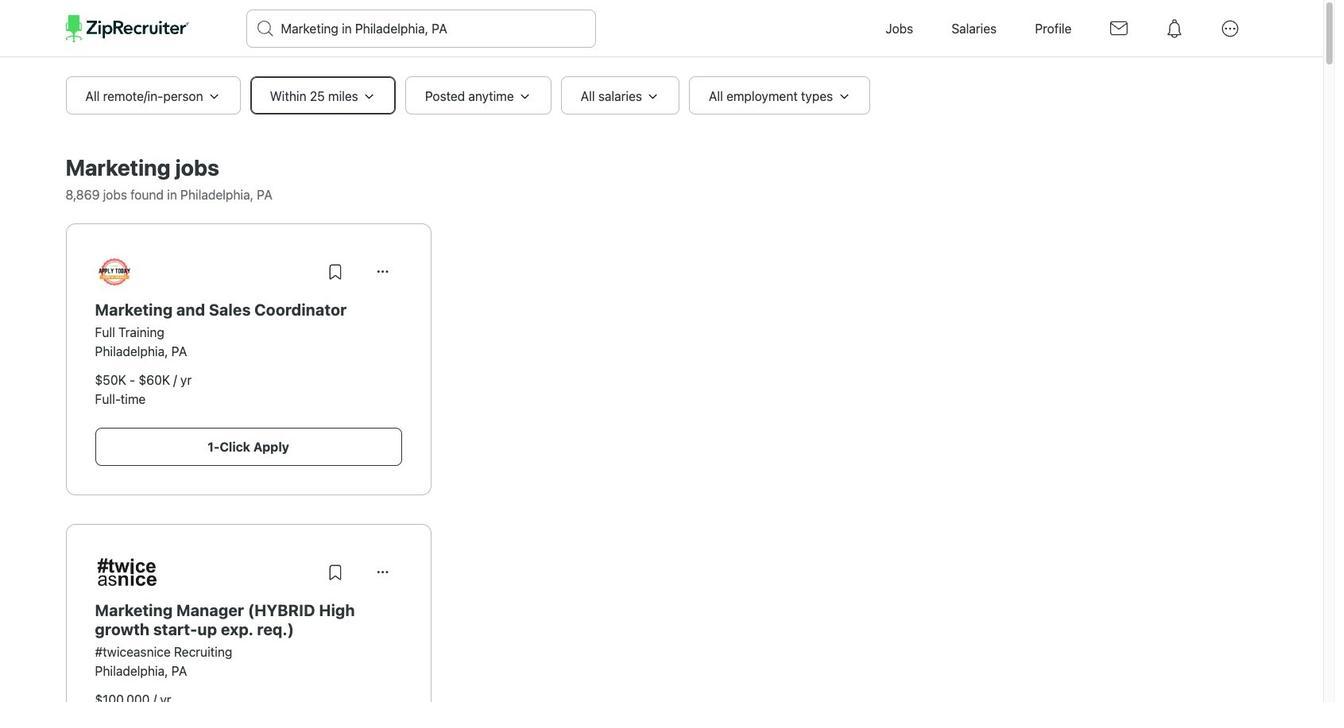 Task type: describe. For each thing, give the bounding box(es) containing it.
ziprecruiter image
[[66, 15, 189, 42]]

marketing and sales coordinator image
[[95, 253, 133, 291]]

save job for later image for marketing and sales coordinator element
[[326, 262, 345, 281]]

Search job title or keyword search field
[[247, 10, 595, 47]]

marketing manager (hybrid high growth start-up exp. req.) image
[[95, 553, 158, 592]]

save job for later image for marketing manager (hybrid high growth start-up exp. req.) element
[[326, 563, 345, 582]]

marketing and sales coordinator element
[[95, 301, 402, 320]]



Task type: vqa. For each thing, say whether or not it's contained in the screenshot.
button
yes



Task type: locate. For each thing, give the bounding box(es) containing it.
1 vertical spatial save job for later image
[[326, 563, 345, 582]]

menu image
[[1212, 10, 1249, 47]]

marketing manager (hybrid high growth start-up exp. req.) element
[[95, 601, 402, 639]]

main element
[[66, 0, 1258, 57]]

notifications image
[[1156, 10, 1193, 47]]

1 save job for later image from the top
[[326, 262, 345, 281]]

2 save job for later image from the top
[[326, 563, 345, 582]]

0 vertical spatial save job for later image
[[326, 262, 345, 281]]

None button
[[364, 253, 402, 291], [364, 553, 402, 592], [364, 253, 402, 291], [364, 553, 402, 592]]

save job for later image
[[326, 262, 345, 281], [326, 563, 345, 582]]



